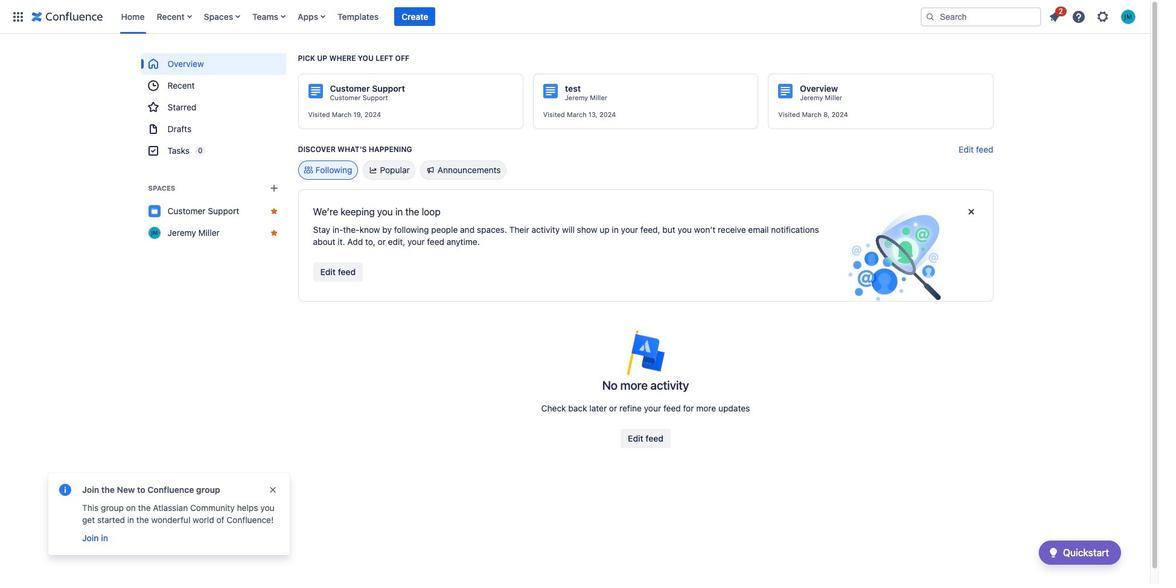 Task type: locate. For each thing, give the bounding box(es) containing it.
button group group
[[621, 429, 671, 449]]

0 horizontal spatial list
[[115, 0, 918, 34]]

list item inside global 'element'
[[394, 7, 436, 26]]

create a space image
[[267, 181, 281, 196]]

None search field
[[921, 7, 1042, 26]]

help icon image
[[1072, 9, 1086, 24]]

appswitcher icon image
[[11, 9, 25, 24]]

list item
[[1044, 5, 1067, 26], [394, 7, 436, 26]]

1 unstar this space image from the top
[[269, 207, 279, 216]]

confluence image
[[31, 9, 103, 24], [31, 9, 103, 24]]

unstar this space image
[[269, 207, 279, 216], [269, 228, 279, 238]]

list
[[115, 0, 918, 34], [1044, 5, 1143, 27]]

group
[[141, 53, 286, 162]]

global element
[[7, 0, 918, 34]]

banner
[[0, 0, 1150, 34]]

search image
[[926, 12, 935, 21]]

info image
[[58, 483, 72, 498]]

2 unstar this space image from the top
[[269, 228, 279, 238]]

0 horizontal spatial list item
[[394, 7, 436, 26]]

notification icon image
[[1048, 9, 1062, 24]]

1 vertical spatial unstar this space image
[[269, 228, 279, 238]]

0 vertical spatial unstar this space image
[[269, 207, 279, 216]]



Task type: vqa. For each thing, say whether or not it's contained in the screenshot.
info icon
yes



Task type: describe. For each thing, give the bounding box(es) containing it.
your profile and preferences image
[[1121, 9, 1136, 24]]

Search field
[[921, 7, 1042, 26]]

1 horizontal spatial list
[[1044, 5, 1143, 27]]

1 horizontal spatial list item
[[1044, 5, 1067, 26]]

settings icon image
[[1096, 9, 1110, 24]]

check image
[[1046, 546, 1061, 560]]

close message box image
[[964, 205, 978, 219]]

dismiss image
[[268, 485, 278, 495]]



